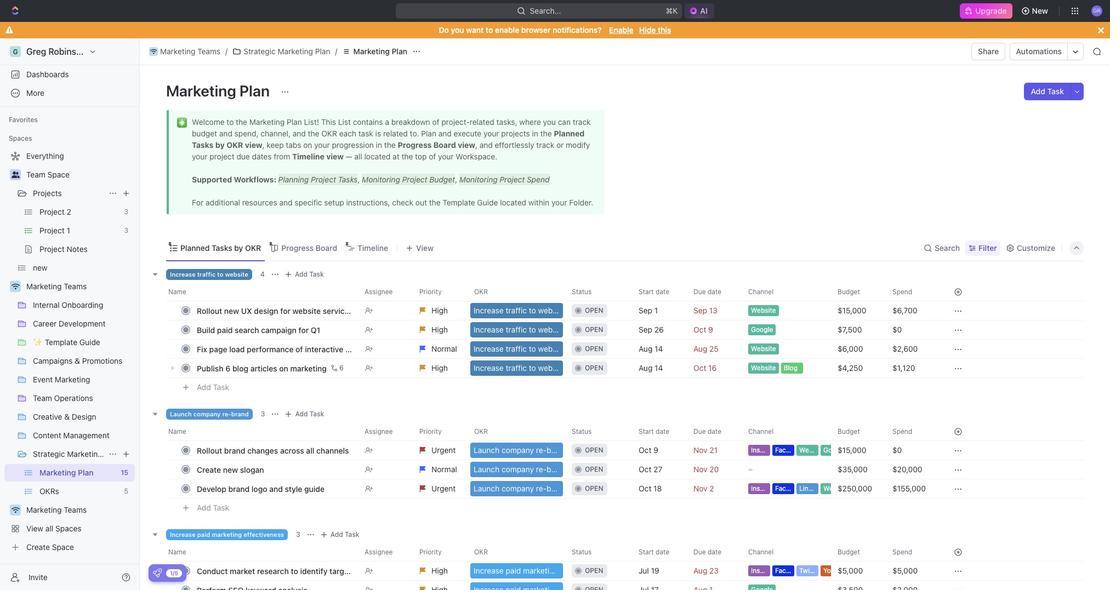 Task type: locate. For each thing, give the bounding box(es) containing it.
6 open from the top
[[585, 466, 604, 474]]

0 vertical spatial marketing plan
[[354, 47, 408, 56]]

0 vertical spatial budget button
[[832, 284, 886, 301]]

name button for research
[[166, 544, 358, 562]]

1 vertical spatial project
[[39, 226, 65, 235]]

website up google dropdown button
[[752, 307, 777, 315]]

1 horizontal spatial marketing
[[290, 364, 327, 373]]

task
[[1048, 87, 1065, 96], [310, 270, 324, 279], [213, 383, 229, 392], [310, 410, 324, 419], [213, 503, 229, 513], [345, 531, 360, 539]]

notifications?
[[553, 25, 602, 35]]

project down project 1
[[39, 245, 65, 254]]

add task up target
[[331, 531, 360, 539]]

3 launch company re-brand button from the top
[[468, 479, 568, 499]]

1 name button from the top
[[166, 284, 358, 301]]

0 horizontal spatial strategic
[[33, 450, 65, 459]]

1 budget from the top
[[838, 288, 861, 296]]

view up create space
[[26, 524, 43, 534]]

0 vertical spatial due date button
[[687, 284, 742, 301]]

more
[[26, 88, 44, 98]]

$15,000 button up $35,000
[[832, 441, 886, 461]]

1 assignee button from the top
[[358, 284, 413, 301]]

1 vertical spatial &
[[64, 413, 70, 422]]

status button for website
[[566, 284, 632, 301]]

create up develop
[[197, 465, 221, 475]]

budget up youtube
[[838, 549, 861, 557]]

1 vertical spatial okr button
[[468, 423, 566, 441]]

paid inside dropdown button
[[506, 567, 521, 576]]

urgent for guide
[[432, 484, 456, 494]]

1 vertical spatial google
[[824, 446, 846, 455]]

3
[[124, 208, 128, 216], [124, 227, 128, 235], [261, 410, 265, 419], [296, 531, 300, 539]]

1 status from the top
[[572, 288, 592, 296]]

$15,000 up $7,500
[[838, 306, 867, 315]]

rollout up build
[[197, 306, 222, 316]]

0 vertical spatial $0 button
[[886, 320, 941, 340]]

add down progress
[[295, 270, 308, 279]]

1 open from the top
[[585, 307, 604, 315]]

1 vertical spatial instagram
[[752, 485, 782, 493]]

$0 button for $7,500
[[886, 320, 941, 340]]

2 channel button from the top
[[742, 423, 832, 441]]

8 open from the top
[[585, 567, 604, 575]]

2 vertical spatial priority
[[420, 549, 442, 557]]

ai
[[701, 6, 708, 15]]

$0 up $20,000
[[893, 446, 903, 455]]

due date
[[694, 288, 722, 296], [694, 428, 722, 436], [694, 549, 722, 557]]

channel button up twitter
[[742, 544, 832, 562]]

paid for increase paid marketing effectiveness dropdown button at the bottom of page
[[506, 567, 521, 576]]

name button up 'changes'
[[166, 423, 358, 441]]

2 due date from the top
[[694, 428, 722, 436]]

1 vertical spatial start
[[639, 428, 654, 436]]

website down google dropdown button
[[752, 345, 777, 353]]

space for team space
[[48, 170, 70, 179]]

for for website
[[280, 306, 291, 316]]

2 $5,000 from the left
[[893, 567, 918, 576]]

1 vertical spatial budget button
[[832, 423, 886, 441]]

greg
[[26, 47, 46, 57]]

2 priority button from the top
[[413, 423, 468, 441]]

company for rollout brand changes across all channels
[[502, 446, 534, 455]]

project notes
[[39, 245, 88, 254]]

/
[[226, 47, 228, 56], [335, 47, 338, 56]]

urgent
[[432, 446, 456, 455], [432, 484, 456, 494]]

0 vertical spatial spend button
[[886, 284, 941, 301]]

linkedin website
[[800, 485, 849, 493]]

2 assignee from the top
[[365, 428, 393, 436]]

3 okr button from the top
[[468, 544, 566, 562]]

2 budget button from the top
[[832, 423, 886, 441]]

1 vertical spatial facebook
[[776, 485, 806, 493]]

increase inside dropdown button
[[474, 567, 504, 576]]

new inside sidebar navigation
[[33, 263, 47, 273]]

1 instagram from the top
[[752, 446, 782, 455]]

3 up 'project notes' link
[[124, 227, 128, 235]]

website for $15,000
[[752, 307, 777, 315]]

guide
[[304, 485, 325, 494]]

1 horizontal spatial marketing plan
[[166, 82, 273, 100]]

budget
[[838, 288, 861, 296], [838, 428, 861, 436], [838, 549, 861, 557]]

1 / from the left
[[226, 47, 228, 56]]

0 vertical spatial view
[[416, 243, 434, 253]]

wifi image
[[150, 49, 157, 54], [11, 284, 19, 290]]

0 vertical spatial project
[[39, 207, 65, 217]]

twitter
[[800, 567, 821, 575]]

planned
[[180, 243, 210, 253]]

2 vertical spatial paid
[[506, 567, 521, 576]]

1 vertical spatial create
[[26, 543, 50, 552]]

management
[[63, 431, 110, 440]]

instagram up –
[[752, 446, 782, 455]]

2 increase traffic to website button from the top
[[468, 320, 566, 340]]

2 assignee button from the top
[[358, 423, 413, 441]]

1 horizontal spatial for
[[299, 326, 309, 335]]

all up create space
[[45, 524, 53, 534]]

project 2
[[39, 207, 71, 217]]

$6,000
[[838, 344, 864, 354]]

3 name button from the top
[[166, 544, 358, 562]]

priority button
[[413, 284, 468, 301], [413, 423, 468, 441], [413, 544, 468, 562]]

due for increase traffic to website
[[694, 288, 706, 296]]

strategic inside tree
[[33, 450, 65, 459]]

1 vertical spatial rollout
[[197, 446, 222, 456]]

tree
[[4, 148, 135, 557]]

team right user group icon
[[26, 170, 45, 179]]

2 $0 button from the top
[[886, 441, 941, 461]]

paid for build paid search campaign for q1 link
[[217, 326, 233, 335]]

this
[[658, 25, 672, 35]]

create
[[197, 465, 221, 475], [26, 543, 50, 552]]

1 vertical spatial new
[[224, 306, 239, 316]]

2 start date button from the top
[[632, 423, 687, 441]]

add task
[[1032, 87, 1065, 96], [295, 270, 324, 279], [197, 383, 229, 392], [295, 410, 324, 419], [197, 503, 229, 513], [331, 531, 360, 539]]

add down automations button
[[1032, 87, 1046, 96]]

1 high from the top
[[432, 306, 448, 315]]

strategic
[[244, 47, 276, 56], [33, 450, 65, 459]]

1 channel from the top
[[749, 288, 774, 296]]

2 vertical spatial name button
[[166, 544, 358, 562]]

board
[[316, 243, 337, 253]]

6 open button from the top
[[566, 460, 632, 480]]

for right design
[[280, 306, 291, 316]]

develop
[[197, 485, 226, 494]]

3 priority button from the top
[[413, 544, 468, 562]]

new down project notes
[[33, 263, 47, 273]]

2 vertical spatial priority button
[[413, 544, 468, 562]]

0 horizontal spatial create
[[26, 543, 50, 552]]

2 due date button from the top
[[687, 423, 742, 441]]

2 $5,000 button from the left
[[886, 562, 941, 581]]

user group image
[[11, 172, 19, 178]]

0 horizontal spatial $5,000
[[838, 567, 863, 576]]

1 vertical spatial strategic marketing plan
[[33, 450, 120, 459]]

0 vertical spatial assignee
[[365, 288, 393, 296]]

2 start date from the top
[[639, 428, 670, 436]]

4 open from the top
[[585, 364, 604, 372]]

launch for rollout brand changes across all channels
[[474, 446, 500, 455]]

increase for $4,250
[[474, 364, 504, 373]]

7 open from the top
[[585, 485, 604, 493]]

dashboards link
[[4, 66, 135, 83]]

customize button
[[1003, 241, 1059, 256]]

1 vertical spatial all
[[45, 524, 53, 534]]

4 increase traffic to website button from the top
[[468, 359, 566, 378]]

status button for effectiveness
[[566, 544, 632, 562]]

instagram left twitter
[[752, 567, 782, 575]]

launch company re-brand for develop brand logo and style guide
[[474, 484, 568, 494]]

website for $6,000
[[538, 344, 566, 354]]

favorites button
[[4, 114, 42, 127]]

view inside sidebar navigation
[[26, 524, 43, 534]]

ai button
[[685, 3, 715, 19]]

view all spaces link
[[4, 521, 133, 538]]

1 start date button from the top
[[632, 284, 687, 301]]

& down ✨ template guide link
[[75, 357, 80, 366]]

1 vertical spatial urgent
[[432, 484, 456, 494]]

1 horizontal spatial view
[[416, 243, 434, 253]]

2 name button from the top
[[166, 423, 358, 441]]

1 spend button from the top
[[886, 284, 941, 301]]

increase traffic to website for fix page load performance of interactive pages
[[474, 344, 566, 354]]

1 horizontal spatial increase paid marketing effectiveness
[[474, 567, 608, 576]]

budget button for $7,500
[[832, 284, 886, 301]]

1 status button from the top
[[566, 284, 632, 301]]

open for q1
[[585, 326, 604, 334]]

1 launch company re-brand button from the top
[[468, 441, 568, 461]]

assignee button for rollout new ux design for website services page
[[358, 284, 413, 301]]

0 vertical spatial spend
[[893, 288, 913, 296]]

status for effectiveness
[[572, 549, 592, 557]]

new button
[[1017, 2, 1055, 20]]

marketing plan inside tree
[[39, 468, 94, 478]]

4 open button from the top
[[566, 359, 632, 378]]

3 open from the top
[[585, 345, 604, 353]]

1 due date from the top
[[694, 288, 722, 296]]

$0 button for $15,000
[[886, 441, 941, 461]]

1 vertical spatial teams
[[64, 282, 87, 291]]

0 vertical spatial strategic
[[244, 47, 276, 56]]

1 vertical spatial marketing
[[212, 532, 242, 539]]

1 vertical spatial start date
[[639, 428, 670, 436]]

2 vertical spatial project
[[39, 245, 65, 254]]

1 $15,000 button from the top
[[832, 301, 886, 321]]

2 $15,000 button from the top
[[832, 441, 886, 461]]

& inside campaigns & promotions link
[[75, 357, 80, 366]]

2 vertical spatial status
[[572, 549, 592, 557]]

website for $15,000
[[538, 306, 566, 315]]

0 vertical spatial normal
[[432, 344, 457, 354]]

project left 2
[[39, 207, 65, 217]]

page right services
[[355, 306, 373, 316]]

2 website button from the top
[[742, 340, 832, 359]]

share
[[979, 47, 1000, 56]]

channel for $35,000
[[749, 428, 774, 436]]

increase traffic to website button for build paid search campaign for q1
[[468, 320, 566, 340]]

new left slogan
[[223, 465, 238, 475]]

website for $6,000
[[752, 345, 777, 353]]

& inside creative & design "link"
[[64, 413, 70, 422]]

3 status button from the top
[[566, 544, 632, 562]]

facebook left youtube
[[776, 567, 806, 575]]

open button for website
[[566, 301, 632, 321]]

rollout up create new slogan
[[197, 446, 222, 456]]

for inside rollout new ux design for website services page "link"
[[280, 306, 291, 316]]

2 $0 from the top
[[893, 446, 903, 455]]

career development
[[33, 319, 106, 329]]

1 start date from the top
[[639, 288, 670, 296]]

okr button for traffic
[[468, 284, 566, 301]]

$15,000 up $35,000
[[838, 446, 867, 455]]

0 horizontal spatial google
[[752, 326, 774, 334]]

1 assignee from the top
[[365, 288, 393, 296]]

create for create new slogan
[[197, 465, 221, 475]]

1 normal from the top
[[432, 344, 457, 354]]

2 spend button from the top
[[886, 423, 941, 441]]

view for view
[[416, 243, 434, 253]]

0 horizontal spatial increase paid marketing effectiveness
[[170, 532, 284, 539]]

$35,000
[[838, 465, 868, 474]]

2 okr button from the top
[[468, 423, 566, 441]]

space
[[48, 170, 70, 179], [52, 543, 74, 552]]

1 vertical spatial due date button
[[687, 423, 742, 441]]

re- for develop brand logo and style guide
[[536, 484, 547, 494]]

increase traffic to website button for rollout new ux design for website services page
[[468, 301, 566, 321]]

0 horizontal spatial page
[[209, 345, 227, 354]]

7 open button from the top
[[566, 479, 632, 499]]

2 horizontal spatial paid
[[506, 567, 521, 576]]

& left "design"
[[64, 413, 70, 422]]

2 urgent from the top
[[432, 484, 456, 494]]

1 due from the top
[[694, 288, 706, 296]]

6 button
[[329, 363, 345, 374]]

create new slogan
[[197, 465, 264, 475]]

all right across
[[306, 446, 315, 456]]

2 name from the top
[[168, 428, 186, 436]]

traffic for rollout new ux design for website services page
[[506, 306, 527, 315]]

increase traffic to website for rollout new ux design for website services page
[[474, 306, 566, 315]]

conduct market research to identify target demographics link
[[194, 564, 406, 580]]

tree inside sidebar navigation
[[4, 148, 135, 557]]

for inside build paid search campaign for q1 link
[[299, 326, 309, 335]]

0 horizontal spatial &
[[64, 413, 70, 422]]

new inside "link"
[[224, 306, 239, 316]]

3 increase traffic to website button from the top
[[468, 340, 566, 359]]

channel button up google dropdown button
[[742, 284, 832, 301]]

onboarding checklist button image
[[153, 569, 162, 578]]

1 high button from the top
[[413, 301, 468, 321]]

$2,600 button
[[886, 340, 941, 359]]

0 horizontal spatial strategic marketing plan
[[33, 450, 120, 459]]

status button
[[566, 284, 632, 301], [566, 423, 632, 441], [566, 544, 632, 562]]

channels
[[317, 446, 349, 456]]

$0 for $15,000
[[893, 446, 903, 455]]

2
[[67, 207, 71, 217]]

0 vertical spatial increase paid marketing effectiveness
[[170, 532, 284, 539]]

1 open button from the top
[[566, 301, 632, 321]]

3 instagram from the top
[[752, 567, 782, 575]]

6 left the "blog" on the bottom of page
[[226, 364, 231, 373]]

0 vertical spatial strategic marketing plan
[[244, 47, 330, 56]]

create down the view all spaces
[[26, 543, 50, 552]]

name for rollout new ux design for website services page
[[168, 288, 186, 296]]

3 project from the top
[[39, 245, 65, 254]]

& for creative
[[64, 413, 70, 422]]

spaces inside tree
[[55, 524, 81, 534]]

1 vertical spatial channel button
[[742, 423, 832, 441]]

progress board
[[282, 243, 337, 253]]

3 status from the top
[[572, 549, 592, 557]]

start
[[639, 288, 654, 296], [639, 428, 654, 436], [639, 549, 654, 557]]

for left the q1
[[299, 326, 309, 335]]

name button down 4 in the top of the page
[[166, 284, 358, 301]]

spaces up the create space link on the bottom left
[[55, 524, 81, 534]]

spend for $6,700
[[893, 288, 913, 296]]

increase for $7,500
[[474, 325, 504, 335]]

spaces down favorites button
[[9, 134, 32, 143]]

1 vertical spatial status
[[572, 428, 592, 436]]

0 horizontal spatial wifi image
[[11, 284, 19, 290]]

$15,000 button up $7,500
[[832, 301, 886, 321]]

1 vertical spatial view
[[26, 524, 43, 534]]

$0 down the $6,700
[[893, 325, 903, 335]]

$0 button up $2,600
[[886, 320, 941, 340]]

start date for brand
[[639, 428, 670, 436]]

1 vertical spatial marketing plan link
[[39, 465, 117, 482]]

marketing plan
[[354, 47, 408, 56], [166, 82, 273, 100], [39, 468, 94, 478]]

add up target
[[331, 531, 343, 539]]

0 horizontal spatial spaces
[[9, 134, 32, 143]]

open for target
[[585, 567, 604, 575]]

view inside button
[[416, 243, 434, 253]]

1 vertical spatial due date
[[694, 428, 722, 436]]

tree containing everything
[[4, 148, 135, 557]]

1 increase traffic to website button from the top
[[468, 301, 566, 321]]

channel button for $35,000
[[742, 423, 832, 441]]

of
[[296, 345, 303, 354]]

task down the publish
[[213, 383, 229, 392]]

project left 1
[[39, 226, 65, 235]]

3 assignee button from the top
[[358, 544, 413, 562]]

instagram for $250,000
[[752, 485, 782, 493]]

budget button up '$7,500' button
[[832, 284, 886, 301]]

1
[[67, 226, 70, 235]]

project for project 1
[[39, 226, 65, 235]]

2 due from the top
[[694, 428, 706, 436]]

0 vertical spatial page
[[355, 306, 373, 316]]

page inside rollout new ux design for website services page "link"
[[355, 306, 373, 316]]

invite
[[29, 573, 48, 582]]

for for q1
[[299, 326, 309, 335]]

1 $0 button from the top
[[886, 320, 941, 340]]

view right timeline
[[416, 243, 434, 253]]

add up across
[[295, 410, 308, 419]]

team
[[26, 170, 45, 179], [33, 394, 52, 403]]

services
[[323, 306, 353, 316]]

open for website
[[585, 307, 604, 315]]

urgent button for rollout brand changes across all channels
[[413, 441, 468, 461]]

1 vertical spatial spaces
[[55, 524, 81, 534]]

website left blog
[[752, 364, 777, 372]]

1 vertical spatial channel
[[749, 428, 774, 436]]

2 vertical spatial marketing plan
[[39, 468, 94, 478]]

create for create space
[[26, 543, 50, 552]]

2 vertical spatial budget
[[838, 549, 861, 557]]

team for team operations
[[33, 394, 52, 403]]

2 rollout from the top
[[197, 446, 222, 456]]

1 channel button from the top
[[742, 284, 832, 301]]

marketing plan link inside sidebar navigation
[[39, 465, 117, 482]]

normal for increase traffic to website
[[432, 344, 457, 354]]

1 vertical spatial assignee button
[[358, 423, 413, 441]]

budget button up youtube
[[832, 544, 886, 562]]

1 vertical spatial team
[[33, 394, 52, 403]]

start date
[[639, 288, 670, 296], [639, 428, 670, 436], [639, 549, 670, 557]]

assignee for conduct market research to identify target demographics
[[365, 549, 393, 557]]

instagram down –
[[752, 485, 782, 493]]

due date for $35,000
[[694, 428, 722, 436]]

– button
[[742, 460, 832, 480]]

re- for create new slogan
[[536, 465, 547, 474]]

okr
[[245, 243, 261, 253], [474, 288, 488, 296], [474, 428, 488, 436], [474, 549, 488, 557]]

3 name from the top
[[168, 549, 186, 557]]

to
[[486, 25, 493, 35], [217, 271, 223, 278], [529, 306, 536, 315], [529, 325, 536, 335], [529, 344, 536, 354], [529, 364, 536, 373], [291, 567, 298, 576]]

$0 button up $20,000
[[886, 441, 941, 461]]

0 vertical spatial normal button
[[413, 340, 468, 359]]

2 vertical spatial start date button
[[632, 544, 687, 562]]

identify
[[300, 567, 328, 576]]

increase paid marketing effectiveness
[[170, 532, 284, 539], [474, 567, 608, 576]]

rollout inside rollout new ux design for website services page "link"
[[197, 306, 222, 316]]

0 vertical spatial status
[[572, 288, 592, 296]]

spend button for $6,700
[[886, 284, 941, 301]]

6 inside button
[[340, 364, 344, 372]]

name button up research
[[166, 544, 358, 562]]

start for increase traffic to website
[[639, 288, 654, 296]]

budget up $7,500
[[838, 288, 861, 296]]

6
[[226, 364, 231, 373], [340, 364, 344, 372]]

normal button
[[413, 340, 468, 359], [413, 460, 468, 480]]

2 normal from the top
[[432, 465, 457, 474]]

team down 'event'
[[33, 394, 52, 403]]

channel button up – dropdown button
[[742, 423, 832, 441]]

2 facebook from the top
[[776, 485, 806, 493]]

search...
[[530, 6, 562, 15]]

increase
[[170, 271, 196, 278], [474, 306, 504, 315], [474, 325, 504, 335], [474, 344, 504, 354], [474, 364, 504, 373], [170, 532, 196, 539], [474, 567, 504, 576]]

0 vertical spatial budget
[[838, 288, 861, 296]]

open button for guide
[[566, 479, 632, 499]]

5 open from the top
[[585, 447, 604, 455]]

0 horizontal spatial for
[[280, 306, 291, 316]]

increase traffic to website
[[170, 271, 248, 278], [474, 306, 566, 315], [474, 325, 566, 335], [474, 344, 566, 354], [474, 364, 566, 373]]

2 normal button from the top
[[413, 460, 468, 480]]

2 vertical spatial channel button
[[742, 544, 832, 562]]

open button for target
[[566, 562, 632, 581]]

3 channel from the top
[[749, 549, 774, 557]]

instagram for $5,000
[[752, 567, 782, 575]]

upgrade
[[976, 6, 1007, 15]]

0 vertical spatial instagram
[[752, 446, 782, 455]]

open button
[[566, 301, 632, 321], [566, 320, 632, 340], [566, 340, 632, 359], [566, 359, 632, 378], [566, 441, 632, 461], [566, 460, 632, 480], [566, 479, 632, 499], [566, 562, 632, 581]]

effectiveness inside dropdown button
[[561, 567, 608, 576]]

budget up website google on the right
[[838, 428, 861, 436]]

$6,700
[[893, 306, 918, 315]]

2 budget from the top
[[838, 428, 861, 436]]

0 vertical spatial paid
[[217, 326, 233, 335]]

4 high from the top
[[432, 567, 448, 576]]

normal button for increase
[[413, 340, 468, 359]]

0 vertical spatial urgent button
[[413, 441, 468, 461]]

1 horizontal spatial page
[[355, 306, 373, 316]]

2 vertical spatial name
[[168, 549, 186, 557]]

launch company re-brand button for channels
[[468, 441, 568, 461]]

rollout inside rollout brand changes across all channels link
[[197, 446, 222, 456]]

rollout
[[197, 306, 222, 316], [197, 446, 222, 456]]

facebook down – dropdown button
[[776, 485, 806, 493]]

1 vertical spatial spend
[[893, 428, 913, 436]]

facebook up – dropdown button
[[776, 446, 806, 455]]

website down $35,000
[[824, 485, 849, 493]]

2 vertical spatial start date
[[639, 549, 670, 557]]

tasks
[[212, 243, 232, 253]]

1 rollout from the top
[[197, 306, 222, 316]]

due date button for $7,500
[[687, 284, 742, 301]]

2 project from the top
[[39, 226, 65, 235]]

space down 'view all spaces' link
[[52, 543, 74, 552]]

2 vertical spatial spend
[[893, 549, 913, 557]]

1 vertical spatial due
[[694, 428, 706, 436]]

high
[[432, 306, 448, 315], [432, 325, 448, 335], [432, 364, 448, 373], [432, 567, 448, 576]]

1 vertical spatial spend button
[[886, 423, 941, 441]]

0 vertical spatial channel
[[749, 288, 774, 296]]

1 vertical spatial priority button
[[413, 423, 468, 441]]

0 vertical spatial website button
[[742, 301, 832, 321]]

2 instagram from the top
[[752, 485, 782, 493]]

logo
[[252, 485, 267, 494]]

website button for $15,000
[[742, 301, 832, 321]]

0 vertical spatial marketing plan link
[[340, 45, 410, 58]]

space down "everything" link
[[48, 170, 70, 179]]

add task button
[[1025, 83, 1071, 100], [282, 268, 328, 281], [192, 381, 234, 394], [282, 408, 329, 421], [192, 502, 234, 515], [317, 529, 364, 542]]

0 horizontal spatial marketing plan link
[[39, 465, 117, 482]]

1 horizontal spatial paid
[[217, 326, 233, 335]]

website for $4,250
[[752, 364, 777, 372]]

1 vertical spatial marketing teams link
[[26, 278, 133, 296]]

channel button
[[742, 284, 832, 301], [742, 423, 832, 441], [742, 544, 832, 562]]

website for $7,500
[[538, 325, 566, 335]]

teams for middle marketing teams link
[[64, 282, 87, 291]]

strategic marketing plan
[[244, 47, 330, 56], [33, 450, 120, 459]]

1 okr button from the top
[[468, 284, 566, 301]]

traffic for build paid search campaign for q1
[[506, 325, 527, 335]]

3 assignee from the top
[[365, 549, 393, 557]]

2 vertical spatial due date
[[694, 549, 722, 557]]

2 urgent button from the top
[[413, 479, 468, 499]]

1 $5,000 from the left
[[838, 567, 863, 576]]

2 open from the top
[[585, 326, 604, 334]]

0 horizontal spatial view
[[26, 524, 43, 534]]

marketing
[[160, 47, 196, 56], [278, 47, 313, 56], [354, 47, 390, 56], [166, 82, 236, 100], [26, 282, 62, 291], [55, 375, 90, 385], [67, 450, 102, 459], [39, 468, 76, 478], [26, 506, 62, 515]]

page right fix
[[209, 345, 227, 354]]

task down develop
[[213, 503, 229, 513]]

open for interactive
[[585, 345, 604, 353]]

1 project from the top
[[39, 207, 65, 217]]

wifi image
[[11, 507, 19, 514]]

marketing inside dropdown button
[[523, 567, 559, 576]]

1 website button from the top
[[742, 301, 832, 321]]

3 start date from the top
[[639, 549, 670, 557]]

1 vertical spatial budget
[[838, 428, 861, 436]]

budget button up $35,000 button
[[832, 423, 886, 441]]

name
[[168, 288, 186, 296], [168, 428, 186, 436], [168, 549, 186, 557]]

0 vertical spatial $15,000 button
[[832, 301, 886, 321]]

2 priority from the top
[[420, 428, 442, 436]]

0 vertical spatial $15,000
[[838, 306, 867, 315]]

high for build paid search campaign for q1
[[432, 325, 448, 335]]

1 spend from the top
[[893, 288, 913, 296]]

6 down interactive
[[340, 364, 344, 372]]

1 vertical spatial for
[[299, 326, 309, 335]]

career
[[33, 319, 57, 329]]

date
[[656, 288, 670, 296], [708, 288, 722, 296], [656, 428, 670, 436], [708, 428, 722, 436], [656, 549, 670, 557], [708, 549, 722, 557]]

0 vertical spatial start date button
[[632, 284, 687, 301]]

rollout new ux design for website services page
[[197, 306, 373, 316]]

$15,000 button
[[832, 301, 886, 321], [832, 441, 886, 461]]

due date for $7,500
[[694, 288, 722, 296]]

create inside sidebar navigation
[[26, 543, 50, 552]]

onboarding checklist button element
[[153, 569, 162, 578]]

search button
[[921, 241, 964, 256]]

0 vertical spatial priority button
[[413, 284, 468, 301]]

3 budget from the top
[[838, 549, 861, 557]]

view
[[416, 243, 434, 253], [26, 524, 43, 534]]

4 high button from the top
[[413, 562, 468, 581]]

do
[[439, 25, 449, 35]]

add down the publish
[[197, 383, 211, 392]]

2 status from the top
[[572, 428, 592, 436]]

marketing teams
[[160, 47, 221, 56], [26, 282, 87, 291], [26, 506, 87, 515]]

to inside conduct market research to identify target demographics link
[[291, 567, 298, 576]]

new left "ux"
[[224, 306, 239, 316]]

3 up conduct market research to identify target demographics link
[[296, 531, 300, 539]]

1 facebook from the top
[[776, 446, 806, 455]]

3 open button from the top
[[566, 340, 632, 359]]

google inside dropdown button
[[752, 326, 774, 334]]



Task type: vqa. For each thing, say whether or not it's contained in the screenshot.
$35,000's $15,000 button
yes



Task type: describe. For each thing, give the bounding box(es) containing it.
add task button up across
[[282, 408, 329, 421]]

robinson's
[[48, 47, 94, 57]]

launch company re-brand for create new slogan
[[474, 465, 568, 474]]

campaigns & promotions link
[[33, 353, 133, 370]]

$4,250 button
[[832, 359, 886, 378]]

website inside "link"
[[293, 306, 321, 316]]

high for rollout new ux design for website services page
[[432, 306, 448, 315]]

fix page load performance of interactive pages
[[197, 345, 368, 354]]

open for guide
[[585, 485, 604, 493]]

new link
[[33, 259, 133, 277]]

develop brand logo and style guide link
[[194, 481, 356, 497]]

channel for $7,500
[[749, 288, 774, 296]]

add task button up target
[[317, 529, 364, 542]]

target
[[330, 567, 352, 576]]

✨ template guide
[[33, 338, 100, 347]]

3 due from the top
[[694, 549, 706, 557]]

and
[[269, 485, 283, 494]]

open for channels
[[585, 447, 604, 455]]

all inside 'view all spaces' link
[[45, 524, 53, 534]]

workspace
[[96, 47, 141, 57]]

sidebar navigation
[[0, 38, 142, 591]]

open button for q1
[[566, 320, 632, 340]]

conduct
[[197, 567, 228, 576]]

3 priority from the top
[[420, 549, 442, 557]]

internal
[[33, 301, 60, 310]]

0 horizontal spatial marketing
[[212, 532, 242, 539]]

0 vertical spatial marketing teams link
[[146, 45, 223, 58]]

launch for develop brand logo and style guide
[[474, 484, 500, 494]]

facebook for $5,000
[[776, 567, 806, 575]]

event
[[33, 375, 53, 385]]

projects
[[33, 189, 62, 198]]

name for conduct market research to identify target demographics
[[168, 549, 186, 557]]

task up the channels
[[310, 410, 324, 419]]

2 launch company re-brand button from the top
[[468, 460, 568, 480]]

✨
[[33, 338, 43, 347]]

3 right project 2 link
[[124, 208, 128, 216]]

favorites
[[9, 116, 38, 124]]

pages
[[346, 345, 368, 354]]

1 vertical spatial marketing plan
[[166, 82, 273, 100]]

build
[[197, 326, 215, 335]]

add task down automations button
[[1032, 87, 1065, 96]]

add task button down the progress board link
[[282, 268, 328, 281]]

0 vertical spatial marketing
[[290, 364, 327, 373]]

traffic for fix page load performance of interactive pages
[[506, 344, 527, 354]]

status for brand
[[572, 428, 592, 436]]

rollout for rollout brand changes across all channels
[[197, 446, 222, 456]]

3 due date from the top
[[694, 549, 722, 557]]

1 horizontal spatial google
[[824, 446, 846, 455]]

1 $5,000 button from the left
[[832, 562, 886, 581]]

add task down develop
[[197, 503, 229, 513]]

gr button
[[1089, 2, 1106, 20]]

planned tasks by okr
[[180, 243, 261, 253]]

0 horizontal spatial paid
[[197, 532, 210, 539]]

task down progress board
[[310, 270, 324, 279]]

creative & design link
[[33, 409, 133, 426]]

3 high button from the top
[[413, 359, 468, 378]]

3 channel button from the top
[[742, 544, 832, 562]]

$250,000
[[838, 484, 873, 494]]

demographics
[[354, 567, 406, 576]]

design
[[254, 306, 278, 316]]

filter button
[[966, 241, 1001, 256]]

conduct market research to identify target demographics
[[197, 567, 406, 576]]

high button for rollout new ux design for website services page
[[413, 301, 468, 321]]

0 vertical spatial teams
[[198, 47, 221, 56]]

creative & design
[[33, 413, 96, 422]]

due date button for $35,000
[[687, 423, 742, 441]]

browser
[[522, 25, 551, 35]]

2 / from the left
[[335, 47, 338, 56]]

develop brand logo and style guide
[[197, 485, 325, 494]]

–
[[749, 465, 753, 474]]

add task up across
[[295, 410, 324, 419]]

0 vertical spatial strategic marketing plan link
[[230, 45, 333, 58]]

$6,700 button
[[886, 301, 941, 321]]

add task button down the publish
[[192, 381, 234, 394]]

launch company re-brand for rollout brand changes across all channels
[[474, 446, 568, 455]]

wifi image inside marketing teams link
[[150, 49, 157, 54]]

re- for rollout brand changes across all channels
[[536, 446, 547, 455]]

start for launch company re-brand
[[639, 428, 654, 436]]

new for create
[[223, 465, 238, 475]]

event marketing
[[33, 375, 90, 385]]

event marketing link
[[33, 371, 133, 389]]

page inside the fix page load performance of interactive pages link
[[209, 345, 227, 354]]

on
[[279, 364, 288, 373]]

name button for ux
[[166, 284, 358, 301]]

g
[[13, 47, 18, 56]]

facebook for $15,000
[[776, 446, 806, 455]]

$0 for $7,500
[[893, 325, 903, 335]]

add task down the progress board link
[[295, 270, 324, 279]]

all inside rollout brand changes across all channels link
[[306, 446, 315, 456]]

timeline
[[358, 243, 388, 253]]

status for website
[[572, 288, 592, 296]]

normal for launch company re-brand
[[432, 465, 457, 474]]

name button for changes
[[166, 423, 358, 441]]

website google
[[800, 446, 846, 455]]

name for rollout brand changes across all channels
[[168, 428, 186, 436]]

add task button down automations button
[[1025, 83, 1071, 100]]

twitter youtube
[[800, 567, 850, 575]]

google button
[[742, 320, 832, 340]]

okr for rollout brand changes across all channels
[[474, 428, 488, 436]]

budget for $7,500
[[838, 288, 861, 296]]

priority for high
[[420, 288, 442, 296]]

performance
[[247, 345, 294, 354]]

team operations link
[[33, 390, 133, 408]]

share button
[[972, 43, 1006, 60]]

automations
[[1017, 47, 1063, 56]]

3 budget button from the top
[[832, 544, 886, 562]]

$20,000 button
[[886, 460, 941, 480]]

team for team space
[[26, 170, 45, 179]]

by
[[234, 243, 243, 253]]

project for project 2
[[39, 207, 65, 217]]

you
[[451, 25, 464, 35]]

design
[[72, 413, 96, 422]]

project 1
[[39, 226, 70, 235]]

website up – dropdown button
[[800, 446, 825, 455]]

assignee for rollout new ux design for website services page
[[365, 288, 393, 296]]

high for conduct market research to identify target demographics
[[432, 567, 448, 576]]

$1,120 button
[[886, 359, 941, 378]]

company for create new slogan
[[502, 465, 534, 474]]

$1,120
[[893, 364, 916, 373]]

open button for channels
[[566, 441, 632, 461]]

increase traffic to website button for fix page load performance of interactive pages
[[468, 340, 566, 359]]

urgent for channels
[[432, 446, 456, 455]]

channel button for $7,500
[[742, 284, 832, 301]]

$7,500
[[838, 325, 863, 335]]

instagram for $15,000
[[752, 446, 782, 455]]

okr button for company
[[468, 423, 566, 441]]

$15,000 for $7,500
[[838, 306, 867, 315]]

task down automations button
[[1048, 87, 1065, 96]]

launch company re-brand button for guide
[[468, 479, 568, 499]]

hide
[[639, 25, 656, 35]]

$15,000 button for $7,500
[[832, 301, 886, 321]]

$15,000 button for $35,000
[[832, 441, 886, 461]]

high button for conduct market research to identify target demographics
[[413, 562, 468, 581]]

rollout for rollout new ux design for website services page
[[197, 306, 222, 316]]

3 spend button from the top
[[886, 544, 941, 562]]

task up target
[[345, 531, 360, 539]]

3 start from the top
[[639, 549, 654, 557]]

interactive
[[305, 345, 344, 354]]

q1
[[311, 326, 320, 335]]

youtube
[[824, 567, 850, 575]]

everything
[[26, 151, 64, 161]]

3 spend from the top
[[893, 549, 913, 557]]

internal onboarding link
[[33, 297, 133, 314]]

greg robinson's workspace, , element
[[10, 46, 21, 57]]

open button for interactive
[[566, 340, 632, 359]]

progress
[[282, 243, 314, 253]]

teams for marketing teams link to the bottom
[[64, 506, 87, 515]]

automations button
[[1011, 43, 1068, 60]]

creative
[[33, 413, 62, 422]]

0 horizontal spatial effectiveness
[[244, 532, 284, 539]]

campaigns
[[33, 357, 73, 366]]

& for campaigns
[[75, 357, 80, 366]]

priority for normal
[[420, 428, 442, 436]]

promotions
[[82, 357, 122, 366]]

0 horizontal spatial 6
[[226, 364, 231, 373]]

priority button for high
[[413, 284, 468, 301]]

more button
[[4, 84, 135, 102]]

view for view all spaces
[[26, 524, 43, 534]]

rollout brand changes across all channels
[[197, 446, 349, 456]]

⌘k
[[666, 6, 678, 15]]

increase for $5,000
[[474, 567, 504, 576]]

3 due date button from the top
[[687, 544, 742, 562]]

fix page load performance of interactive pages link
[[194, 341, 368, 357]]

content
[[33, 431, 61, 440]]

3 start date button from the top
[[632, 544, 687, 562]]

3 high from the top
[[432, 364, 448, 373]]

1 vertical spatial marketing teams
[[26, 282, 87, 291]]

okr for conduct market research to identify target demographics
[[474, 549, 488, 557]]

team space link
[[26, 166, 133, 184]]

campaign
[[261, 326, 297, 335]]

view button
[[402, 235, 438, 261]]

start date for website
[[639, 288, 670, 296]]

okr for rollout new ux design for website services page
[[474, 288, 488, 296]]

due for launch company re-brand
[[694, 428, 706, 436]]

create space
[[26, 543, 74, 552]]

increase traffic to website for build paid search campaign for q1
[[474, 325, 566, 335]]

operations
[[54, 394, 93, 403]]

launch for create new slogan
[[474, 465, 500, 474]]

build paid search campaign for q1 link
[[194, 322, 356, 338]]

3 up 'changes'
[[261, 410, 265, 419]]

1 horizontal spatial strategic
[[244, 47, 276, 56]]

research
[[257, 567, 289, 576]]

add task down the publish
[[197, 383, 229, 392]]

development
[[59, 319, 106, 329]]

2 vertical spatial marketing teams
[[26, 506, 87, 515]]

$35,000 button
[[832, 460, 886, 480]]

2 vertical spatial marketing teams link
[[26, 502, 133, 519]]

spend button for $0
[[886, 423, 941, 441]]

project for project notes
[[39, 245, 65, 254]]

create space link
[[4, 539, 133, 557]]

project 1 link
[[39, 222, 120, 240]]

customize
[[1017, 243, 1056, 253]]

load
[[229, 345, 245, 354]]

okrs link
[[39, 483, 120, 501]]

$2,600
[[893, 344, 918, 354]]

enable
[[610, 25, 634, 35]]

status button for brand
[[566, 423, 632, 441]]

add task button down develop
[[192, 502, 234, 515]]

0 vertical spatial marketing teams
[[160, 47, 221, 56]]

1 vertical spatial strategic marketing plan link
[[33, 446, 120, 464]]

space for create space
[[52, 543, 74, 552]]

$15,000 for $35,000
[[838, 446, 867, 455]]

$250,000 button
[[832, 479, 886, 499]]

high button for build paid search campaign for q1
[[413, 320, 468, 340]]

content management
[[33, 431, 110, 440]]

1 vertical spatial wifi image
[[11, 284, 19, 290]]

facebook for $250,000
[[776, 485, 806, 493]]

add down develop
[[197, 503, 211, 513]]

want
[[466, 25, 484, 35]]

✨ template guide link
[[33, 334, 133, 352]]

normal button for launch
[[413, 460, 468, 480]]

increase paid marketing effectiveness inside dropdown button
[[474, 567, 608, 576]]

strategic marketing plan inside sidebar navigation
[[33, 450, 120, 459]]



